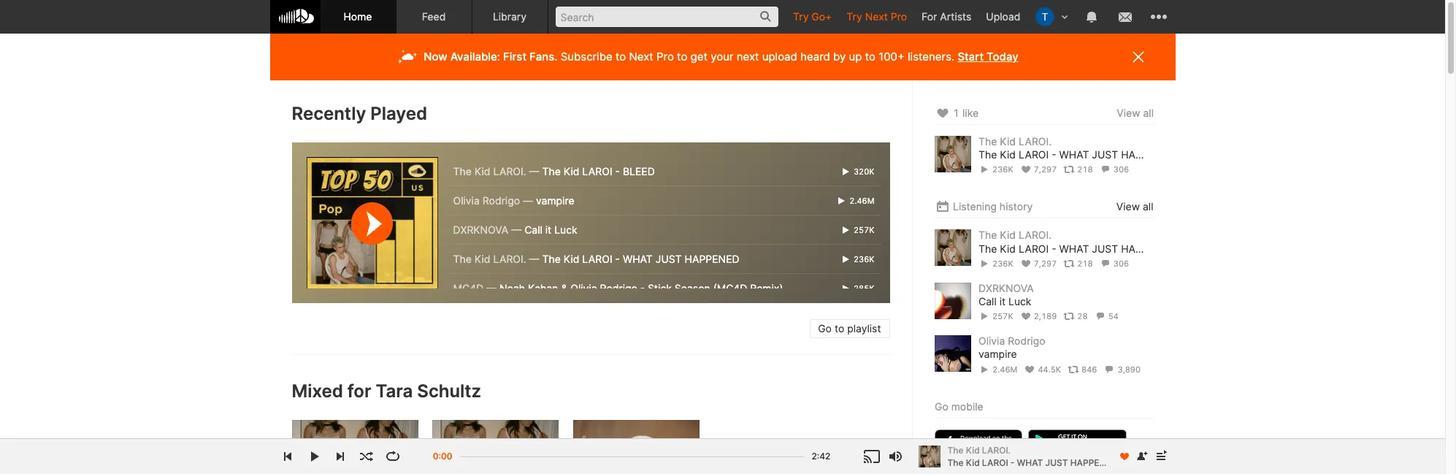 Task type: vqa. For each thing, say whether or not it's contained in the screenshot.
'1'
yes



Task type: locate. For each thing, give the bounding box(es) containing it.
0 vertical spatial next
[[866, 10, 888, 23]]

2 all from the top
[[1143, 200, 1154, 213]]

7,297
[[1034, 165, 1057, 175], [1034, 258, 1057, 269]]

for
[[922, 10, 938, 23]]

track stats element containing 2.46m
[[979, 361, 1154, 377]]

feed link
[[396, 0, 472, 34]]

olivia up dxrknova       — call it luck
[[453, 194, 480, 207]]

3,890 link
[[1104, 364, 1141, 374]]

0 vertical spatial the kid laroi - what just happened link
[[979, 148, 1176, 162]]

the kid laroi - what just happened element down calendar image
[[935, 230, 971, 266]]

it down dxrknova link
[[1000, 295, 1006, 308]]

vampire down the kid laroi.       — the kid laroi - bleed
[[536, 194, 575, 207]]

257k down call it luck "link"
[[993, 311, 1014, 322]]

laroi
[[1019, 148, 1049, 161], [583, 165, 613, 177], [1019, 242, 1049, 255], [583, 253, 613, 265], [983, 457, 1009, 468]]

0 vertical spatial 218 link
[[1064, 165, 1093, 175]]

1 view all from the top
[[1117, 107, 1154, 119]]

0 vertical spatial olivia
[[453, 194, 480, 207]]

1 7,297 link from the top
[[1020, 165, 1057, 175]]

1 horizontal spatial call
[[979, 295, 997, 308]]

1 vertical spatial the kid laroi - what just happened element
[[935, 230, 971, 266]]

28 link
[[1064, 311, 1088, 322]]

1 vertical spatial the kid laroi. link
[[979, 229, 1052, 241]]

1 horizontal spatial go
[[935, 400, 949, 412]]

the kid laroi - what just happened element for topmost the kid laroi. "link"
[[935, 136, 971, 172]]

1 vertical spatial 218
[[1078, 258, 1093, 269]]

1 vertical spatial call
[[979, 295, 997, 308]]

olivia rodrigo link
[[979, 335, 1046, 347]]

0 horizontal spatial vampire
[[536, 194, 575, 207]]

upload
[[763, 50, 798, 64]]

1 vertical spatial 306 link
[[1100, 258, 1129, 269]]

view
[[1117, 107, 1141, 119], [1117, 200, 1141, 213]]

0 vertical spatial 306
[[1114, 165, 1129, 175]]

0 horizontal spatial 257k
[[852, 225, 875, 235]]

236k
[[993, 165, 1014, 175], [852, 254, 875, 264], [993, 258, 1014, 269]]

vampire down olivia rodrigo link at right
[[979, 348, 1017, 360]]

for artists link
[[915, 0, 979, 33]]

dxrknova up call it luck "link"
[[979, 282, 1034, 294]]

2 vertical spatial rodrigo
[[1008, 335, 1046, 347]]

laroi up history
[[1019, 148, 1049, 161]]

0 vertical spatial 2.46m
[[848, 196, 875, 206]]

the kid laroi - what just happened link for 218 link corresponding to track stats element associated with the kid laroi. "link" to the middle 306 link
[[979, 242, 1176, 256]]

the kid laroi - what just happened element
[[935, 136, 971, 172], [935, 230, 971, 266], [919, 446, 941, 468]]

pro
[[891, 10, 908, 23], [657, 50, 674, 64]]

track stats element containing 257k
[[979, 308, 1154, 325]]

for
[[348, 381, 372, 402]]

0 vertical spatial go
[[819, 322, 832, 335]]

0 vertical spatial 306 link
[[1100, 165, 1129, 175]]

3,890
[[1118, 364, 1141, 374]]

2 7,297 link from the top
[[1020, 258, 1057, 269]]

44.5k link
[[1024, 364, 1061, 374]]

2 7,297 from the top
[[1034, 258, 1057, 269]]

the kid laroi - what just happened element down 1 at the top right of page
[[935, 136, 971, 172]]

1 horizontal spatial pro
[[891, 10, 908, 23]]

like image
[[935, 104, 950, 122]]

track stats element for topmost the kid laroi. "link"
[[979, 162, 1154, 178]]

7,297 link up dxrknova link
[[1020, 258, 1057, 269]]

2 vertical spatial the kid laroi. link
[[948, 444, 1111, 457]]

0 vertical spatial rodrigo
[[483, 194, 520, 207]]

1 306 link from the top
[[1100, 165, 1129, 175]]

vampire
[[536, 194, 575, 207], [979, 348, 1017, 360]]

1 horizontal spatial 257k
[[993, 311, 1014, 322]]

next up the 100+
[[866, 10, 888, 23]]

luck up the kid laroi.       — the kid laroi - what just happened
[[555, 224, 578, 236]]

try right the go+
[[847, 10, 863, 23]]

laroi. down 'mobile'
[[983, 445, 1011, 456]]

laroi. up history
[[1019, 135, 1052, 148]]

go left playlist
[[819, 322, 832, 335]]

1 vertical spatial rodrigo
[[600, 282, 638, 294]]

view all
[[1117, 107, 1154, 119], [1117, 200, 1154, 213]]

0 horizontal spatial pro
[[657, 50, 674, 64]]

the kid laroi. the kid laroi - what just happened for the kid laroi. "link" to the middle 7,297 link
[[979, 229, 1176, 255]]

1 vertical spatial view
[[1117, 200, 1141, 213]]

1 7,297 from the top
[[1034, 165, 1057, 175]]

laroi. up noah
[[493, 253, 527, 265]]

1 all from the top
[[1143, 107, 1154, 119]]

1 vertical spatial the kid laroi. the kid laroi - what just happened
[[979, 229, 1176, 255]]

track stats element
[[979, 162, 1154, 178], [979, 256, 1154, 272], [979, 308, 1154, 325], [979, 361, 1154, 377]]

what for bottommost the kid laroi. "link"
[[1017, 457, 1044, 468]]

the kid laroi - what just happened element for the kid laroi. "link" to the middle
[[935, 230, 971, 266]]

laroi.
[[1019, 135, 1052, 148], [493, 165, 527, 177], [1019, 229, 1052, 241], [493, 253, 527, 265], [983, 445, 1011, 456]]

1 vertical spatial view all
[[1117, 200, 1154, 213]]

all
[[1143, 107, 1154, 119], [1143, 200, 1154, 213]]

1 horizontal spatial vampire
[[979, 348, 1017, 360]]

1 track stats element from the top
[[979, 162, 1154, 178]]

go to playlist link
[[810, 319, 890, 338]]

view for like
[[1117, 107, 1141, 119]]

pro left for
[[891, 10, 908, 23]]

0 vertical spatial 218
[[1078, 165, 1093, 175]]

go
[[819, 322, 832, 335], [935, 400, 949, 412]]

2 218 link from the top
[[1064, 258, 1093, 269]]

846 link
[[1068, 364, 1097, 374]]

the kid laroi - what just happened link
[[979, 148, 1176, 162], [979, 242, 1176, 256], [948, 456, 1118, 469]]

2 218 from the top
[[1078, 258, 1093, 269]]

1 horizontal spatial next
[[866, 10, 888, 23]]

2 view from the top
[[1117, 200, 1141, 213]]

laroi. for bottommost the kid laroi. "link"
[[983, 445, 1011, 456]]

218 link
[[1064, 165, 1093, 175], [1064, 258, 1093, 269]]

happened
[[1121, 148, 1176, 161], [1121, 242, 1176, 255], [685, 253, 740, 265], [1071, 457, 1118, 468]]

mc4d       — noah kahan & olivia rodrigo - stick season (mc4d remix)
[[453, 282, 784, 294]]

just for topmost the kid laroi. "link"
[[1092, 148, 1118, 161]]

mixed
[[292, 381, 343, 402]]

1 vertical spatial the kid laroi - what just happened link
[[979, 242, 1176, 256]]

to left playlist
[[835, 322, 845, 335]]

1
[[953, 107, 960, 119]]

1 view from the top
[[1117, 107, 1141, 119]]

call down dxrknova link
[[979, 295, 997, 308]]

recently played
[[292, 103, 427, 124]]

3 track stats element from the top
[[979, 308, 1154, 325]]

0 vertical spatial it
[[546, 224, 552, 236]]

what
[[1059, 148, 1089, 161], [1059, 242, 1089, 255], [623, 253, 653, 265], [1017, 457, 1044, 468]]

0 vertical spatial all
[[1143, 107, 1154, 119]]

1 horizontal spatial rodrigo
[[600, 282, 638, 294]]

the kid laroi. link
[[979, 135, 1052, 148], [979, 229, 1052, 241], [948, 444, 1111, 457]]

to
[[616, 50, 626, 64], [677, 50, 688, 64], [866, 50, 876, 64], [835, 322, 845, 335]]

just for bottommost the kid laroi. "link"
[[1046, 457, 1069, 468]]

236k for topmost the kid laroi. "link"
[[993, 165, 1014, 175]]

try left the go+
[[794, 10, 809, 23]]

happened for bottommost the kid laroi. "link"
[[1071, 457, 1118, 468]]

olivia inside olivia rodrigo vampire
[[979, 335, 1005, 347]]

listening
[[953, 200, 997, 213]]

1 vertical spatial 2.46m
[[993, 364, 1018, 374]]

the kid laroi.       — the kid laroi - what just happened
[[453, 253, 740, 265]]

—
[[529, 165, 540, 177], [523, 194, 533, 207], [512, 224, 522, 236], [529, 253, 540, 265], [487, 282, 497, 294]]

laroi down 'mobile'
[[983, 457, 1009, 468]]

0 horizontal spatial it
[[546, 224, 552, 236]]

1 218 from the top
[[1078, 165, 1093, 175]]

progress bar
[[460, 449, 805, 473]]

olivia for olivia rodrigo vampire
[[979, 335, 1005, 347]]

laroi for topmost the kid laroi. "link"
[[1019, 148, 1049, 161]]

1 vertical spatial 7,297 link
[[1020, 258, 1057, 269]]

54 link
[[1095, 311, 1119, 322]]

7,297 link up history
[[1020, 165, 1057, 175]]

rodrigo up dxrknova       — call it luck
[[483, 194, 520, 207]]

rodrigo inside olivia rodrigo vampire
[[1008, 335, 1046, 347]]

4 track stats element from the top
[[979, 361, 1154, 377]]

vampire element
[[935, 335, 971, 372]]

listeners.
[[908, 50, 955, 64]]

257k up 285k
[[852, 225, 875, 235]]

1 like
[[953, 107, 979, 119]]

dxrknova down olivia rodrigo       — vampire
[[453, 224, 509, 236]]

try for try go+
[[794, 10, 809, 23]]

2 vertical spatial the kid laroi. the kid laroi - what just happened
[[948, 445, 1118, 468]]

olivia for olivia rodrigo       — vampire
[[453, 194, 480, 207]]

0 horizontal spatial dxrknova
[[453, 224, 509, 236]]

0 horizontal spatial olivia
[[453, 194, 480, 207]]

0 horizontal spatial call
[[525, 224, 543, 236]]

laroi. for the kid laroi. "link" to the middle
[[1019, 229, 1052, 241]]

— down olivia rodrigo       — vampire
[[512, 224, 522, 236]]

306 link for track stats element associated with the kid laroi. "link" to the middle
[[1100, 258, 1129, 269]]

0 vertical spatial view
[[1117, 107, 1141, 119]]

2.46m down vampire link
[[993, 364, 1018, 374]]

daily mix 1 element
[[433, 420, 559, 474]]

0 vertical spatial dxrknova
[[453, 224, 509, 236]]

1 vertical spatial 7,297
[[1034, 258, 1057, 269]]

2 vertical spatial olivia
[[979, 335, 1005, 347]]

1 vertical spatial all
[[1143, 200, 1154, 213]]

0 horizontal spatial try
[[794, 10, 809, 23]]

mobile
[[951, 400, 984, 412]]

7,297 link
[[1020, 165, 1057, 175], [1020, 258, 1057, 269]]

0:00
[[433, 451, 453, 462]]

2 view all from the top
[[1117, 200, 1154, 213]]

the
[[979, 135, 997, 148], [979, 148, 997, 161], [453, 165, 472, 177], [542, 165, 561, 177], [979, 229, 997, 241], [979, 242, 997, 255], [453, 253, 472, 265], [542, 253, 561, 265], [948, 445, 964, 456], [948, 457, 964, 468]]

0 vertical spatial 7,297
[[1034, 165, 1057, 175]]

0 horizontal spatial go
[[819, 322, 832, 335]]

1 vertical spatial go
[[935, 400, 949, 412]]

1 horizontal spatial olivia
[[571, 282, 597, 294]]

1 vertical spatial 257k
[[993, 311, 1014, 322]]

7,297 for topmost the kid laroi. "link" 7,297 link
[[1034, 165, 1057, 175]]

olivia rodrigo       — vampire
[[453, 194, 575, 207]]

1 horizontal spatial it
[[1000, 295, 1006, 308]]

257k
[[852, 225, 875, 235], [993, 311, 1014, 322]]

2 306 from the top
[[1114, 258, 1129, 269]]

remix)
[[751, 282, 784, 294]]

None search field
[[548, 0, 786, 33]]

0 vertical spatial view all
[[1117, 107, 1154, 119]]

available:
[[451, 50, 501, 64]]

schultz
[[417, 381, 481, 402]]

vampire link
[[979, 348, 1017, 361]]

now
[[424, 50, 448, 64]]

0 vertical spatial 257k
[[852, 225, 875, 235]]

today
[[987, 50, 1019, 64]]

pro left get at the top left of the page
[[657, 50, 674, 64]]

kid
[[1000, 135, 1016, 148], [1000, 148, 1016, 161], [475, 165, 491, 177], [564, 165, 580, 177], [1000, 229, 1016, 241], [1000, 242, 1016, 255], [475, 253, 491, 265], [564, 253, 580, 265], [967, 445, 980, 456], [967, 457, 980, 468]]

1 horizontal spatial 2.46m
[[993, 364, 1018, 374]]

7,297 link for topmost the kid laroi. "link"
[[1020, 165, 1057, 175]]

0 vertical spatial luck
[[555, 224, 578, 236]]

0 vertical spatial 7,297 link
[[1020, 165, 1057, 175]]

track stats element for olivia rodrigo link at right
[[979, 361, 1154, 377]]

just
[[1092, 148, 1118, 161], [1092, 242, 1118, 255], [656, 253, 682, 265], [1046, 457, 1069, 468]]

rodrigo
[[483, 194, 520, 207], [600, 282, 638, 294], [1008, 335, 1046, 347]]

next down search search field
[[629, 50, 654, 64]]

2 track stats element from the top
[[979, 256, 1154, 272]]

rodrigo down 2,189 link
[[1008, 335, 1046, 347]]

dxrknova
[[453, 224, 509, 236], [979, 282, 1034, 294]]

try
[[794, 10, 809, 23], [847, 10, 863, 23]]

1 try from the left
[[794, 10, 809, 23]]

library link
[[472, 0, 548, 34]]

2 try from the left
[[847, 10, 863, 23]]

laroi. down history
[[1019, 229, 1052, 241]]

olivia
[[453, 194, 480, 207], [571, 282, 597, 294], [979, 335, 1005, 347]]

0 vertical spatial the kid laroi. the kid laroi - what just happened
[[979, 135, 1176, 161]]

view all for 1 like
[[1117, 107, 1154, 119]]

1 horizontal spatial luck
[[1009, 295, 1032, 308]]

1 vertical spatial vampire
[[979, 348, 1017, 360]]

1 vertical spatial it
[[1000, 295, 1006, 308]]

257k inside track stats element
[[993, 311, 1014, 322]]

home
[[344, 10, 372, 23]]

try inside "link"
[[794, 10, 809, 23]]

it inside dxrknova call it luck
[[1000, 295, 1006, 308]]

call it luck link
[[979, 295, 1032, 308]]

2.46m down 320k
[[848, 196, 875, 206]]

olivia up vampire link
[[979, 335, 1005, 347]]

it down olivia rodrigo       — vampire
[[546, 224, 552, 236]]

2 horizontal spatial olivia
[[979, 335, 1005, 347]]

to left get at the top left of the page
[[677, 50, 688, 64]]

go left 'mobile'
[[935, 400, 949, 412]]

236k up 285k
[[852, 254, 875, 264]]

236k up dxrknova link
[[993, 258, 1014, 269]]

call it luck element
[[935, 283, 971, 319]]

0 horizontal spatial rodrigo
[[483, 194, 520, 207]]

laroi. up olivia rodrigo       — vampire
[[493, 165, 527, 177]]

1 vertical spatial dxrknova
[[979, 282, 1034, 294]]

— up dxrknova       — call it luck
[[523, 194, 533, 207]]

luck down dxrknova link
[[1009, 295, 1032, 308]]

1 vertical spatial luck
[[1009, 295, 1032, 308]]

to right subscribe
[[616, 50, 626, 64]]

2 horizontal spatial rodrigo
[[1008, 335, 1046, 347]]

1 horizontal spatial try
[[847, 10, 863, 23]]

it
[[546, 224, 552, 236], [1000, 295, 1006, 308]]

laroi. for topmost the kid laroi. "link"
[[1019, 135, 1052, 148]]

luck
[[555, 224, 578, 236], [1009, 295, 1032, 308]]

1 vertical spatial 306
[[1114, 258, 1129, 269]]

306 link for topmost the kid laroi. "link" track stats element
[[1100, 165, 1129, 175]]

1 horizontal spatial dxrknova
[[979, 282, 1034, 294]]

the kid laroi - what just happened link for 218 link related to 306 link related to topmost the kid laroi. "link" track stats element
[[979, 148, 1176, 162]]

to inside go to playlist link
[[835, 322, 845, 335]]

2 306 link from the top
[[1100, 258, 1129, 269]]

306 link
[[1100, 165, 1129, 175], [1100, 258, 1129, 269]]

recently
[[292, 103, 366, 124]]

olivia right &
[[571, 282, 597, 294]]

call down olivia rodrigo       — vampire
[[525, 224, 543, 236]]

0 vertical spatial the kid laroi - what just happened element
[[935, 136, 971, 172]]

1 218 link from the top
[[1064, 165, 1093, 175]]

7,297 for the kid laroi. "link" to the middle 7,297 link
[[1034, 258, 1057, 269]]

2,189
[[1034, 311, 1057, 322]]

next
[[866, 10, 888, 23], [629, 50, 654, 64]]

dxrknova for call
[[979, 282, 1034, 294]]

rodrigo down the kid laroi.       — the kid laroi - what just happened
[[600, 282, 638, 294]]

0 horizontal spatial luck
[[555, 224, 578, 236]]

laroi down history
[[1019, 242, 1049, 255]]

236k up the listening history
[[993, 165, 1014, 175]]

320k
[[852, 166, 875, 177]]

1 vertical spatial 218 link
[[1064, 258, 1093, 269]]

the kid laroi - what just happened element down go mobile on the bottom of the page
[[919, 446, 941, 468]]

0 horizontal spatial next
[[629, 50, 654, 64]]



Task type: describe. For each thing, give the bounding box(es) containing it.
like
[[963, 107, 979, 119]]

what for topmost the kid laroi. "link"
[[1059, 148, 1089, 161]]

start
[[958, 50, 984, 64]]

noah
[[500, 282, 525, 294]]

laroi for the kid laroi. "link" to the middle
[[1019, 242, 1049, 255]]

236k for the kid laroi. "link" to the middle
[[993, 258, 1014, 269]]

your
[[711, 50, 734, 64]]

first
[[503, 50, 527, 64]]

44.5k
[[1038, 364, 1061, 374]]

1 vertical spatial olivia
[[571, 282, 597, 294]]

0 vertical spatial the kid laroi. link
[[979, 135, 1052, 148]]

try go+
[[794, 10, 833, 23]]

go mobile
[[935, 400, 984, 412]]

artists
[[941, 10, 972, 23]]

all for listening history
[[1143, 200, 1154, 213]]

now available: first fans. subscribe to next pro to get your next upload heard by up to 100+ listeners. start today
[[424, 50, 1019, 64]]

stick
[[648, 282, 672, 294]]

view all for listening history
[[1117, 200, 1154, 213]]

mc4d
[[453, 282, 484, 294]]

get
[[691, 50, 708, 64]]

what for the kid laroi. "link" to the middle
[[1059, 242, 1089, 255]]

1 306 from the top
[[1114, 165, 1129, 175]]

daily mix 2 element
[[574, 420, 700, 474]]

2 vertical spatial the kid laroi - what just happened element
[[919, 446, 941, 468]]

2:42
[[812, 451, 831, 462]]

Search search field
[[556, 7, 779, 27]]

olivia rodrigo vampire
[[979, 335, 1046, 360]]

track stats element for the kid laroi. "link" to the middle
[[979, 256, 1154, 272]]

the kid laroi.       — the kid laroi - bleed
[[453, 165, 655, 177]]

go for go mobile
[[935, 400, 949, 412]]

go+
[[812, 10, 833, 23]]

fans.
[[530, 50, 558, 64]]

218 link for 306 link related to topmost the kid laroi. "link" track stats element
[[1064, 165, 1093, 175]]

go for go to playlist
[[819, 322, 832, 335]]

the kid laroi. the kid laroi - what just happened for topmost the kid laroi. "link" 7,297 link
[[979, 135, 1176, 161]]

upload
[[987, 10, 1021, 23]]

your super mix element
[[292, 420, 418, 474]]

dxrknova link
[[979, 282, 1034, 294]]

call inside dxrknova call it luck
[[979, 295, 997, 308]]

next up image
[[1153, 448, 1170, 465]]

laroi left bleed
[[583, 165, 613, 177]]

for artists
[[922, 10, 972, 23]]

2,189 link
[[1020, 311, 1057, 322]]

285k
[[852, 283, 875, 294]]

mixed for tara schultz
[[292, 381, 481, 402]]

0 vertical spatial pro
[[891, 10, 908, 23]]

pop element
[[307, 157, 438, 289]]

go to playlist
[[819, 322, 882, 335]]

next
[[737, 50, 760, 64]]

rodrigo for —
[[483, 194, 520, 207]]

to right up
[[866, 50, 876, 64]]

laroi up mc4d       — noah kahan & olivia rodrigo - stick season (mc4d remix)
[[583, 253, 613, 265]]

luck inside dxrknova call it luck
[[1009, 295, 1032, 308]]

rodrigo for vampire
[[1008, 335, 1046, 347]]

try go+ link
[[786, 0, 840, 33]]

dxrknova call it luck
[[979, 282, 1034, 308]]

library
[[493, 10, 527, 23]]

kahan
[[528, 282, 559, 294]]

calendar image
[[935, 198, 950, 216]]

dxrknova       — call it luck
[[453, 224, 578, 236]]

happened for topmost the kid laroi. "link"
[[1121, 148, 1176, 161]]

listening history
[[953, 200, 1033, 213]]

0 horizontal spatial 2.46m
[[848, 196, 875, 206]]

2.46m inside track stats element
[[993, 364, 1018, 374]]

218 for the kid laroi. "link" to the middle 7,297 link
[[1078, 258, 1093, 269]]

28
[[1078, 311, 1088, 322]]

by
[[834, 50, 846, 64]]

start today link
[[958, 50, 1019, 64]]

try for try next pro
[[847, 10, 863, 23]]

1 vertical spatial next
[[629, 50, 654, 64]]

feed
[[422, 10, 446, 23]]

tara
[[376, 381, 413, 402]]

846
[[1082, 364, 1097, 374]]

— left noah
[[487, 282, 497, 294]]

home link
[[320, 0, 396, 34]]

— up olivia rodrigo       — vampire
[[529, 165, 540, 177]]

218 for topmost the kid laroi. "link" 7,297 link
[[1078, 165, 1093, 175]]

track stats element for dxrknova link
[[979, 308, 1154, 325]]

upload link
[[979, 0, 1028, 33]]

heard
[[801, 50, 831, 64]]

season
[[675, 282, 711, 294]]

— up kahan
[[529, 253, 540, 265]]

7,297 link for the kid laroi. "link" to the middle
[[1020, 258, 1057, 269]]

try next pro
[[847, 10, 908, 23]]

218 link for track stats element associated with the kid laroi. "link" to the middle 306 link
[[1064, 258, 1093, 269]]

dxrknova for —
[[453, 224, 509, 236]]

up
[[849, 50, 863, 64]]

happened for the kid laroi. "link" to the middle
[[1121, 242, 1176, 255]]

try next pro link
[[840, 0, 915, 33]]

history
[[1000, 200, 1033, 213]]

(mc4d
[[714, 282, 748, 294]]

tara schultz's avatar element
[[1036, 7, 1055, 26]]

0 vertical spatial call
[[525, 224, 543, 236]]

bleed
[[623, 165, 655, 177]]

100+
[[879, 50, 905, 64]]

0 vertical spatial vampire
[[536, 194, 575, 207]]

played
[[371, 103, 427, 124]]

view for history
[[1117, 200, 1141, 213]]

just for the kid laroi. "link" to the middle
[[1092, 242, 1118, 255]]

vampire inside olivia rodrigo vampire
[[979, 348, 1017, 360]]

playlist
[[848, 322, 882, 335]]

1 vertical spatial pro
[[657, 50, 674, 64]]

laroi for bottommost the kid laroi. "link"
[[983, 457, 1009, 468]]

&
[[561, 282, 568, 294]]

all for 1 like
[[1143, 107, 1154, 119]]

54
[[1109, 311, 1119, 322]]

subscribe
[[561, 50, 613, 64]]

2 vertical spatial the kid laroi - what just happened link
[[948, 456, 1118, 469]]



